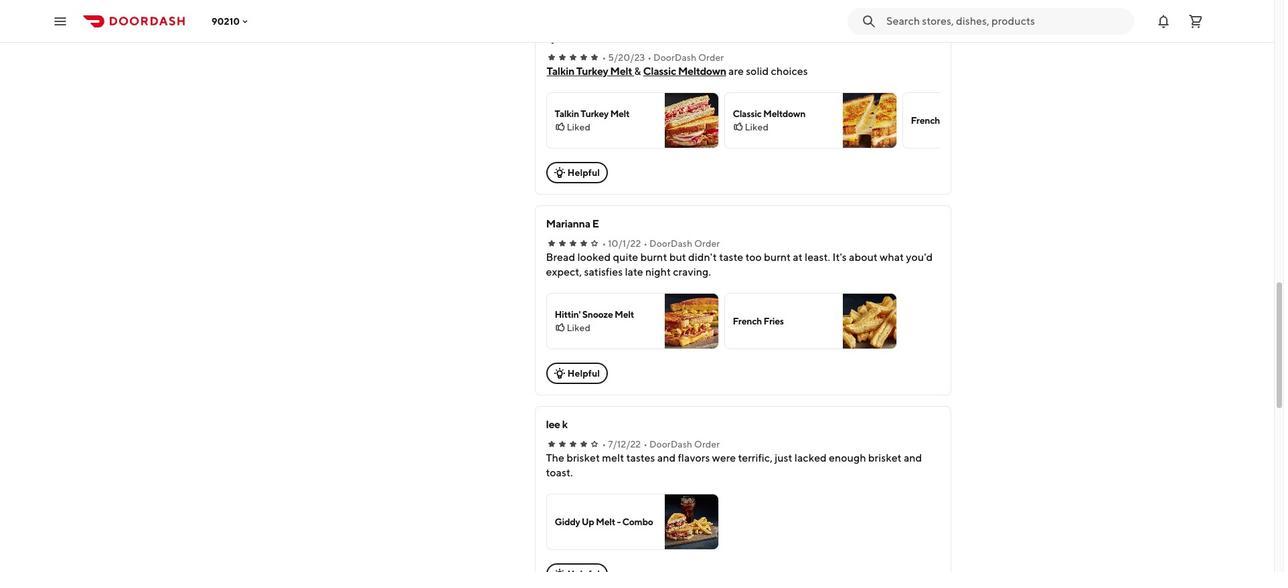 Task type: vqa. For each thing, say whether or not it's contained in the screenshot.
MENU for Full
no



Task type: locate. For each thing, give the bounding box(es) containing it.
up
[[582, 517, 595, 528]]

0 horizontal spatial french fries button
[[724, 293, 897, 350]]

melt right 'snooze'
[[615, 309, 634, 320]]

0 horizontal spatial meltdown
[[678, 65, 727, 78]]

french right classic meltdown image
[[911, 115, 941, 126]]

1 vertical spatial classic
[[733, 109, 762, 119]]

1 vertical spatial fries
[[764, 316, 784, 327]]

hittin' snooze melt image
[[665, 294, 718, 349]]

1 horizontal spatial french fries button
[[903, 92, 1075, 149]]

turkey down k
[[577, 65, 609, 78]]

1 horizontal spatial classic meltdown
[[733, 109, 806, 119]]

french
[[911, 115, 941, 126], [733, 316, 762, 327]]

• right 10/1/22
[[644, 238, 648, 249]]

•
[[603, 52, 607, 63], [648, 52, 652, 63], [603, 238, 607, 249], [644, 238, 648, 249], [603, 439, 607, 450], [644, 439, 648, 450]]

classic down "• 5/20/23 • doordash order"
[[643, 65, 676, 78]]

marianna
[[546, 218, 591, 230]]

helpful up k
[[568, 368, 600, 379]]

1 helpful from the top
[[568, 167, 600, 178]]

liked down hittin'
[[567, 323, 591, 334]]

• right 5/20/23
[[648, 52, 652, 63]]

0 vertical spatial meltdown
[[678, 65, 727, 78]]

order for e
[[695, 238, 720, 249]]

doordash
[[654, 52, 697, 63], [650, 238, 693, 249], [650, 439, 693, 450]]

helpful button up k
[[546, 363, 608, 385]]

1 horizontal spatial meltdown
[[764, 109, 806, 119]]

2 vertical spatial doordash
[[650, 439, 693, 450]]

• left 7/12/22
[[603, 439, 607, 450]]

1 vertical spatial order
[[695, 238, 720, 249]]

talkin turkey melt down talkin turkey melt button
[[555, 109, 630, 119]]

0 vertical spatial talkin
[[547, 65, 575, 78]]

doordash right 7/12/22
[[650, 439, 693, 450]]

• right 7/12/22
[[644, 439, 648, 450]]

talkin turkey melt
[[547, 65, 634, 78], [555, 109, 630, 119]]

giddy
[[555, 517, 580, 528]]

helpful
[[568, 167, 600, 178], [568, 368, 600, 379]]

talkin turkey melt button
[[547, 64, 634, 79]]

giddy up melt - combo
[[555, 517, 654, 528]]

classic inside button
[[643, 65, 676, 78]]

lee k
[[546, 419, 568, 431]]

liked right talkin turkey melt image
[[745, 122, 769, 133]]

doordash up classic meltdown button at the right top of page
[[654, 52, 697, 63]]

• 10/1/22 • doordash order
[[603, 238, 720, 249]]

liked for hittin'
[[567, 323, 591, 334]]

1 vertical spatial french
[[733, 316, 762, 327]]

0 horizontal spatial french
[[733, 316, 762, 327]]

french right hittin' snooze melt image
[[733, 316, 762, 327]]

talkin turkey melt down k
[[547, 65, 634, 78]]

1 vertical spatial classic meltdown
[[733, 109, 806, 119]]

talkin down the jynelle
[[547, 65, 575, 78]]

french fries button
[[903, 92, 1075, 149], [724, 293, 897, 350]]

order for k
[[699, 52, 724, 63]]

open menu image
[[52, 13, 68, 29]]

melt
[[610, 65, 633, 78], [611, 109, 630, 119], [615, 309, 634, 320], [596, 517, 616, 528]]

1 horizontal spatial french fries
[[911, 115, 962, 126]]

jynelle k
[[546, 31, 589, 44]]

2 helpful from the top
[[568, 368, 600, 379]]

0 vertical spatial helpful
[[568, 167, 600, 178]]

• 7/12/22 • doordash order
[[603, 439, 720, 450]]

classic right talkin turkey melt image
[[733, 109, 762, 119]]

fries
[[942, 115, 962, 126], [764, 316, 784, 327]]

doordash right 10/1/22
[[650, 238, 693, 249]]

helpful for 1st helpful button from the bottom
[[568, 368, 600, 379]]

1 vertical spatial turkey
[[581, 109, 609, 119]]

0 vertical spatial classic meltdown
[[643, 65, 727, 78]]

1 horizontal spatial fries
[[942, 115, 962, 126]]

turkey down talkin turkey melt button
[[581, 109, 609, 119]]

doordash for jynelle k
[[654, 52, 697, 63]]

classic
[[643, 65, 676, 78], [733, 109, 762, 119]]

meltdown
[[678, 65, 727, 78], [764, 109, 806, 119]]

1 vertical spatial doordash
[[650, 238, 693, 249]]

0 vertical spatial fries
[[942, 115, 962, 126]]

hittin'
[[555, 309, 581, 320]]

k
[[562, 419, 568, 431]]

0 horizontal spatial classic
[[643, 65, 676, 78]]

0 vertical spatial doordash
[[654, 52, 697, 63]]

2 helpful button from the top
[[546, 363, 608, 385]]

french fries
[[911, 115, 962, 126], [733, 316, 784, 327]]

liked
[[567, 122, 591, 133], [745, 122, 769, 133], [567, 323, 591, 334]]

0 horizontal spatial french fries
[[733, 316, 784, 327]]

classic meltdown
[[643, 65, 727, 78], [733, 109, 806, 119]]

0 horizontal spatial classic meltdown
[[643, 65, 727, 78]]

0 vertical spatial turkey
[[577, 65, 609, 78]]

0 vertical spatial classic
[[643, 65, 676, 78]]

doordash for lee k
[[650, 439, 693, 450]]

talkin
[[547, 65, 575, 78], [555, 109, 579, 119]]

1 vertical spatial helpful button
[[546, 363, 608, 385]]

liked for talkin
[[567, 122, 591, 133]]

helpful button up marianna e
[[546, 162, 608, 184]]

talkin down talkin turkey melt button
[[555, 109, 579, 119]]

french fries image
[[843, 294, 897, 349]]

1 vertical spatial french fries button
[[724, 293, 897, 350]]

order
[[699, 52, 724, 63], [695, 238, 720, 249], [695, 439, 720, 450]]

2 vertical spatial order
[[695, 439, 720, 450]]

helpful up marianna e
[[568, 167, 600, 178]]

liked down talkin turkey melt button
[[567, 122, 591, 133]]

1 horizontal spatial classic
[[733, 109, 762, 119]]

1 vertical spatial meltdown
[[764, 109, 806, 119]]

1 vertical spatial french fries
[[733, 316, 784, 327]]

0 vertical spatial french fries button
[[903, 92, 1075, 149]]

0 vertical spatial french
[[911, 115, 941, 126]]

liked for classic
[[745, 122, 769, 133]]

0 vertical spatial helpful button
[[546, 162, 608, 184]]

0 vertical spatial talkin turkey melt
[[547, 65, 634, 78]]

helpful for 1st helpful button from the top of the page
[[568, 167, 600, 178]]

0 vertical spatial order
[[699, 52, 724, 63]]

turkey
[[577, 65, 609, 78], [581, 109, 609, 119]]

1 vertical spatial helpful
[[568, 368, 600, 379]]

helpful button
[[546, 162, 608, 184], [546, 363, 608, 385]]



Task type: describe. For each thing, give the bounding box(es) containing it.
notification bell image
[[1156, 13, 1172, 29]]

meltdown inside button
[[678, 65, 727, 78]]

giddy up melt - combo button
[[546, 494, 719, 551]]

classic meltdown image
[[843, 93, 897, 148]]

5/20/23
[[608, 52, 645, 63]]

7/12/22
[[608, 439, 641, 450]]

1 vertical spatial talkin
[[555, 109, 579, 119]]

-
[[617, 517, 621, 528]]

90210 button
[[212, 16, 251, 26]]

marianna e
[[546, 218, 599, 230]]

melt down talkin turkey melt button
[[611, 109, 630, 119]]

melt down 5/20/23
[[610, 65, 633, 78]]

melt left -
[[596, 517, 616, 528]]

k
[[582, 31, 589, 44]]

10/1/22
[[608, 238, 641, 249]]

0 vertical spatial french fries
[[911, 115, 962, 126]]

• 5/20/23 • doordash order
[[603, 52, 724, 63]]

0 horizontal spatial fries
[[764, 316, 784, 327]]

snooze
[[583, 309, 613, 320]]

lee
[[546, 419, 561, 431]]

• left 10/1/22
[[603, 238, 607, 249]]

talkin turkey melt image
[[665, 93, 718, 148]]

e
[[593, 218, 599, 230]]

combo
[[623, 517, 654, 528]]

1 horizontal spatial french
[[911, 115, 941, 126]]

1 helpful button from the top
[[546, 162, 608, 184]]

0 items, open order cart image
[[1188, 13, 1204, 29]]

giddy up melt - combo image
[[665, 495, 718, 550]]

90210
[[212, 16, 240, 26]]

jynelle
[[546, 31, 580, 44]]

talkin inside button
[[547, 65, 575, 78]]

doordash for marianna e
[[650, 238, 693, 249]]

Store search: begin typing to search for stores available on DoorDash text field
[[887, 14, 1127, 28]]

classic meltdown button
[[643, 64, 727, 79]]

hittin' snooze melt
[[555, 309, 634, 320]]

• up talkin turkey melt button
[[603, 52, 607, 63]]

order for k
[[695, 439, 720, 450]]

turkey inside talkin turkey melt button
[[577, 65, 609, 78]]

1 vertical spatial talkin turkey melt
[[555, 109, 630, 119]]



